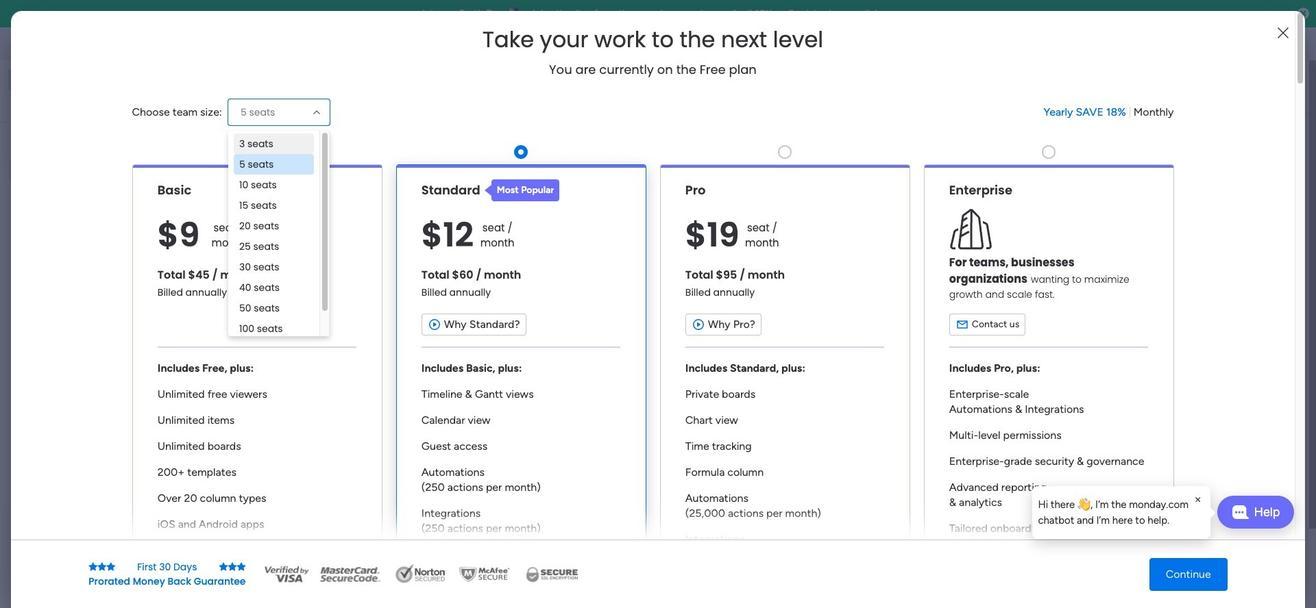 Task type: vqa. For each thing, say whether or not it's contained in the screenshot.
Close image
no



Task type: locate. For each thing, give the bounding box(es) containing it.
component image down public board image
[[459, 299, 471, 312]]

chat bot icon image
[[1232, 506, 1249, 520]]

star image for 2nd star icon
[[98, 562, 106, 572]]

0 horizontal spatial component image
[[270, 299, 282, 312]]

basic tier selected option
[[132, 164, 382, 609]]

pro tier selected option
[[660, 164, 910, 609]]

verified by visa image
[[262, 565, 310, 585]]

star image for fourth star icon from left
[[228, 562, 237, 572]]

heading
[[483, 27, 823, 52]]

list box
[[0, 187, 175, 422]]

ssl encrypted image
[[517, 565, 586, 585]]

1 horizontal spatial star image
[[228, 562, 237, 572]]

section head inside standard tier selected option
[[485, 179, 560, 201]]

mcafee secure image
[[457, 565, 512, 585]]

component image down public board icon
[[270, 299, 282, 312]]

close update feed (inbox) image
[[253, 354, 269, 370]]

billing cycle selection group
[[1044, 105, 1174, 120]]

enterprise tier selected option
[[924, 164, 1174, 609]]

1 element
[[391, 354, 408, 370]]

norton secured image
[[390, 565, 451, 585]]

1 star image from the left
[[98, 562, 106, 572]]

2 vertical spatial option
[[0, 190, 175, 192]]

public board image
[[459, 278, 474, 293]]

public board image
[[270, 278, 285, 293]]

1 vertical spatial option
[[8, 92, 167, 114]]

option
[[8, 69, 167, 90], [8, 92, 167, 114], [0, 190, 175, 192]]

star image
[[89, 562, 98, 572], [106, 562, 115, 572], [219, 562, 228, 572], [237, 562, 246, 572]]

2 component image from the left
[[459, 299, 471, 312]]

2 star image from the left
[[228, 562, 237, 572]]

section head
[[485, 179, 560, 201]]

1 horizontal spatial component image
[[459, 299, 471, 312]]

2 star image from the left
[[106, 562, 115, 572]]

dialog
[[1033, 487, 1211, 540]]

star image
[[98, 562, 106, 572], [228, 562, 237, 572]]

0 horizontal spatial star image
[[98, 562, 106, 572]]

1 star image from the left
[[89, 562, 98, 572]]

1 component image from the left
[[270, 299, 282, 312]]

component image
[[270, 299, 282, 312], [459, 299, 471, 312]]



Task type: describe. For each thing, give the bounding box(es) containing it.
close recently visited image
[[253, 139, 269, 156]]

templates image image
[[1061, 131, 1242, 226]]

component image for public board icon
[[270, 299, 282, 312]]

4 star image from the left
[[237, 562, 246, 572]]

remove from favorites image
[[412, 278, 426, 292]]

3 star image from the left
[[219, 562, 228, 572]]

tier options list box
[[132, 140, 1174, 609]]

jacob simon image
[[1278, 33, 1300, 55]]

close my workspaces image
[[253, 542, 269, 559]]

0 vertical spatial option
[[8, 69, 167, 90]]

component image for public board image
[[459, 299, 471, 312]]

mastercard secure code image
[[316, 565, 384, 585]]

quick search results list box
[[253, 156, 1016, 337]]

workspace image
[[276, 583, 308, 609]]

help center element
[[1049, 421, 1255, 475]]

standard tier selected option
[[396, 164, 646, 609]]



